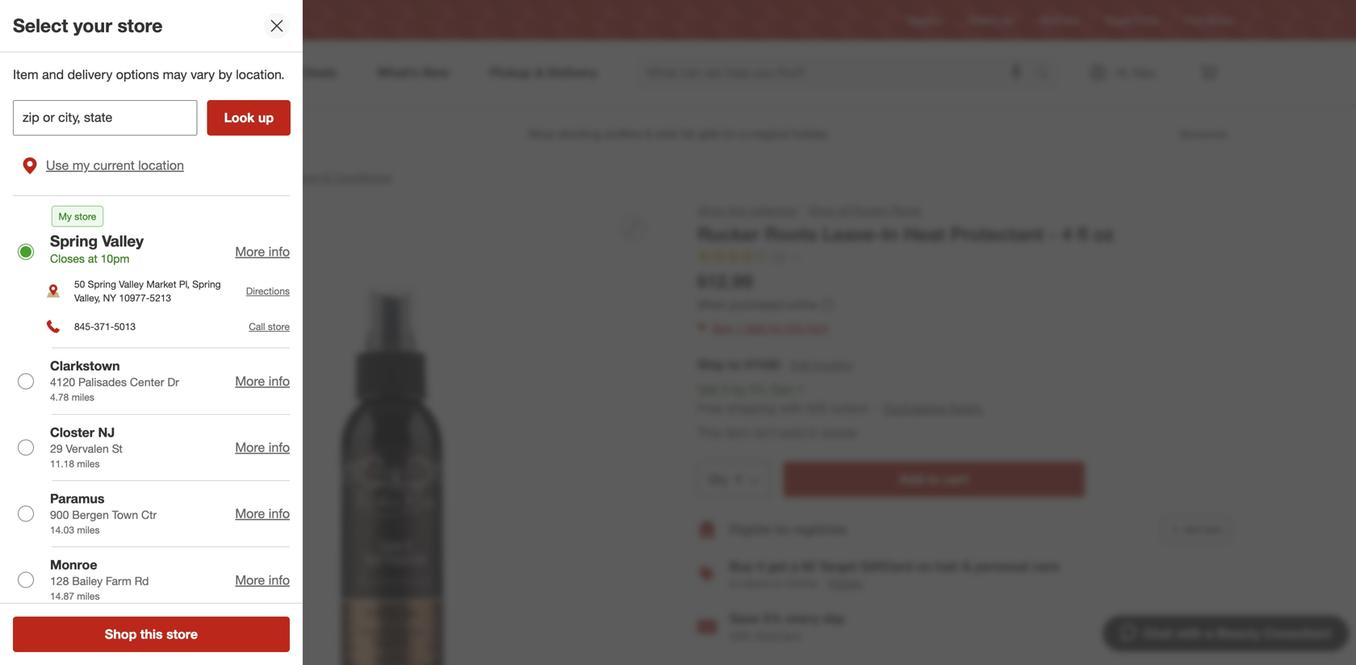 Task type: describe. For each thing, give the bounding box(es) containing it.
store inside buy 4 get a $5 target giftcard on hair & personal care in-store or online ∙ details
[[743, 576, 769, 590]]

buy 4 get a $5 target giftcard on hair & personal care in-store or online ∙ details
[[730, 559, 1059, 590]]

valley for spring valley
[[266, 14, 291, 26]]

more info link for spring valley
[[235, 244, 290, 259]]

more for clarkstown
[[235, 373, 265, 389]]

monroe
[[50, 557, 97, 573]]

your
[[73, 14, 112, 37]]

giftcard
[[861, 559, 913, 574]]

vary
[[191, 67, 215, 82]]

this
[[697, 425, 721, 441]]

07430
[[744, 357, 780, 372]]

select your store
[[13, 14, 163, 37]]

consultant
[[1264, 626, 1331, 641]]

info for clarkstown
[[269, 373, 290, 389]]

closter nj 29 vervalen st 11.18 miles
[[50, 424, 123, 470]]

target link
[[126, 170, 157, 184]]

my
[[59, 210, 72, 222]]

look up button
[[207, 100, 291, 135]]

spring right the pl, on the top of page
[[192, 278, 221, 290]]

50 spring valley market pl, spring valley, ny 10977-5213
[[74, 278, 221, 304]]

conditioner
[[333, 170, 392, 184]]

buy 4 get a $5 target giftcard on hair & personal care link
[[730, 559, 1059, 574]]

beauty inside button
[[1217, 626, 1260, 641]]

location.
[[236, 67, 285, 82]]

info for paramus
[[269, 506, 290, 522]]

$5
[[802, 559, 815, 574]]

weekly
[[968, 14, 999, 26]]

market
[[146, 278, 176, 290]]

stores
[[822, 425, 857, 441]]

leave-
[[823, 223, 882, 245]]

more info for monroe
[[235, 572, 290, 588]]

item and delivery options may vary by location.
[[13, 67, 285, 82]]

a inside button
[[1206, 626, 1213, 641]]

5213
[[150, 292, 171, 304]]

more for paramus
[[235, 506, 265, 522]]

1 horizontal spatial roots
[[891, 203, 921, 218]]

may
[[163, 67, 187, 82]]

item for this item isn't sold in stores
[[725, 425, 750, 441]]

nj
[[98, 424, 115, 440]]

50
[[74, 278, 85, 290]]

target circle
[[1104, 14, 1158, 26]]

search
[[1028, 66, 1066, 82]]

stores
[[1206, 14, 1233, 26]]

rucker roots leave-in heat protectant - 4 fl oz
[[697, 223, 1114, 245]]

chat
[[1143, 626, 1173, 641]]

miles for 900
[[77, 524, 100, 536]]

info for closter nj
[[269, 440, 290, 455]]

$35
[[807, 400, 828, 416]]

oz
[[1093, 223, 1114, 245]]

store inside button
[[166, 626, 198, 642]]

my
[[72, 157, 90, 173]]

add to cart button
[[783, 462, 1085, 497]]

11 link
[[697, 249, 802, 268]]

1 inside get it by fri, dec 1 free shipping with $35 orders - exclusions apply.
[[798, 382, 805, 397]]

shop for shop all rucker roots
[[809, 203, 835, 218]]

add item
[[1184, 523, 1223, 536]]

0 vertical spatial for
[[769, 321, 782, 335]]

shipping
[[727, 400, 776, 416]]

beauty link
[[167, 170, 203, 184]]

paramus 900 bergen town ctr 14.03 miles
[[50, 491, 157, 536]]

4 inside buy 4 get a $5 target giftcard on hair & personal care in-store or online ∙ details
[[757, 559, 764, 574]]

all
[[838, 203, 850, 218]]

more info link for closter nj
[[235, 440, 290, 455]]

a inside buy 4 get a $5 target giftcard on hair & personal care in-store or online ∙ details
[[791, 559, 798, 574]]

/
[[160, 170, 164, 184]]

target / beauty
[[126, 170, 203, 184]]

eligible
[[730, 521, 771, 537]]

0 horizontal spatial roots
[[765, 223, 817, 245]]

ny
[[103, 292, 116, 304]]

shop for shop this collection
[[698, 203, 725, 218]]

select
[[13, 14, 68, 37]]

deal
[[744, 321, 766, 335]]

14.87
[[50, 590, 74, 602]]

circle
[[1133, 14, 1158, 26]]

chat with a beauty consultant button
[[1102, 615, 1350, 652]]

with inside get it by fri, dec 1 free shipping with $35 orders - exclusions apply.
[[779, 400, 803, 416]]

0 horizontal spatial &
[[323, 170, 330, 184]]

save
[[730, 611, 759, 626]]

info for monroe
[[269, 572, 290, 588]]

select your store dialog
[[0, 0, 303, 665]]

item for add item
[[1204, 523, 1223, 536]]

shop for shop this store
[[105, 626, 137, 642]]

by inside get it by fri, dec 1 free shipping with $35 orders - exclusions apply.
[[733, 382, 746, 397]]

none text field inside select your store dialog
[[13, 100, 197, 135]]

ad
[[1002, 14, 1014, 26]]

or
[[772, 576, 782, 590]]

shop this collection link
[[697, 202, 799, 220]]

see 1 deal for this item link
[[697, 317, 1230, 339]]

more info for clarkstown
[[235, 373, 290, 389]]

with inside button
[[1176, 626, 1202, 641]]

item
[[13, 67, 39, 82]]

current
[[93, 157, 135, 173]]

spring up 'ny'
[[88, 278, 116, 290]]

more info link for monroe
[[235, 572, 290, 588]]

options
[[116, 67, 159, 82]]

when purchased online
[[697, 298, 817, 312]]

edit location button
[[790, 356, 854, 374]]

in
[[882, 223, 898, 245]]

5013
[[114, 321, 136, 333]]

shop all rucker roots
[[809, 203, 921, 218]]

miles for nj
[[77, 458, 100, 470]]

apply.
[[949, 400, 984, 416]]

it
[[722, 382, 729, 397]]

save 5% every day with redcard
[[730, 611, 845, 643]]

1 vertical spatial for
[[775, 521, 790, 537]]

collection
[[749, 203, 798, 218]]



Task type: locate. For each thing, give the bounding box(es) containing it.
more info link for paramus
[[235, 506, 290, 522]]

closter
[[50, 424, 95, 440]]

-
[[1049, 223, 1057, 245], [872, 400, 877, 416]]

1 vertical spatial to
[[928, 471, 940, 487]]

in-
[[730, 576, 743, 590]]

$12.99
[[697, 270, 753, 293]]

1 right see
[[735, 321, 741, 335]]

0 vertical spatial valley
[[266, 14, 291, 26]]

1 horizontal spatial with
[[1176, 626, 1202, 641]]

1 vertical spatial valley
[[102, 232, 144, 250]]

miles inside monroe 128 bailey farm rd 14.87 miles
[[77, 590, 100, 602]]

more for monroe
[[235, 572, 265, 588]]

details button
[[827, 575, 863, 592]]

0 horizontal spatial to
[[728, 357, 741, 372]]

valley inside 50 spring valley market pl, spring valley, ny 10977-5213
[[119, 278, 144, 290]]

valley inside 'spring valley closes at 10pm'
[[102, 232, 144, 250]]

up
[[258, 110, 274, 125]]

1 horizontal spatial &
[[962, 559, 971, 574]]

delivery
[[67, 67, 112, 82]]

more info link for clarkstown
[[235, 373, 290, 389]]

redcard
[[1040, 14, 1078, 26], [755, 629, 800, 643]]

1 more info from the top
[[235, 244, 290, 259]]

miles inside closter nj 29 vervalen st 11.18 miles
[[77, 458, 100, 470]]

4 left get
[[757, 559, 764, 574]]

1 horizontal spatial to
[[928, 471, 940, 487]]

registry
[[907, 14, 942, 26]]

2 horizontal spatial shop
[[809, 203, 835, 218]]

roots up 11
[[765, 223, 817, 245]]

1 horizontal spatial beauty
[[1217, 626, 1260, 641]]

0 vertical spatial -
[[1049, 223, 1057, 245]]

to right ship
[[728, 357, 741, 372]]

shop down farm
[[105, 626, 137, 642]]

- inside get it by fri, dec 1 free shipping with $35 orders - exclusions apply.
[[872, 400, 877, 416]]

with right chat
[[1176, 626, 1202, 641]]

4 left fl
[[1062, 223, 1072, 245]]

add to cart
[[899, 471, 969, 487]]

3 more info from the top
[[235, 440, 290, 455]]

this down online
[[786, 321, 804, 335]]

this left collection
[[728, 203, 746, 218]]

1 more from the top
[[235, 244, 265, 259]]

1 horizontal spatial this
[[728, 203, 746, 218]]

more info link
[[235, 244, 290, 259], [235, 373, 290, 389], [235, 440, 290, 455], [235, 506, 290, 522], [235, 572, 290, 588]]

1 horizontal spatial -
[[1049, 223, 1057, 245]]

371-
[[94, 321, 114, 333]]

0 horizontal spatial 4
[[757, 559, 764, 574]]

redcard right ad
[[1040, 14, 1078, 26]]

monroe 128 bailey farm rd 14.87 miles
[[50, 557, 149, 602]]

rucker right 'all'
[[853, 203, 888, 218]]

4 more info link from the top
[[235, 506, 290, 522]]

0 horizontal spatial a
[[791, 559, 798, 574]]

this item isn't sold in stores
[[697, 425, 857, 441]]

to for add
[[928, 471, 940, 487]]

1 vertical spatial add
[[1184, 523, 1201, 536]]

miles down vervalen
[[77, 458, 100, 470]]

0 horizontal spatial -
[[872, 400, 877, 416]]

paramus
[[50, 491, 104, 507]]

11
[[773, 250, 786, 264]]

3 more info link from the top
[[235, 440, 290, 455]]

3 more from the top
[[235, 440, 265, 455]]

in
[[808, 425, 818, 441]]

bailey
[[72, 574, 103, 588]]

miles down bailey
[[77, 590, 100, 602]]

by right the it
[[733, 382, 746, 397]]

advertisement region
[[113, 115, 1243, 153]]

1 vertical spatial with
[[1176, 626, 1202, 641]]

1 horizontal spatial by
[[733, 382, 746, 397]]

target inside buy 4 get a $5 target giftcard on hair & personal care in-store or online ∙ details
[[819, 559, 857, 574]]

2 vertical spatial target
[[819, 559, 857, 574]]

purchased
[[730, 298, 784, 312]]

0 vertical spatial this
[[728, 203, 746, 218]]

info
[[269, 244, 290, 259], [269, 373, 290, 389], [269, 440, 290, 455], [269, 506, 290, 522], [269, 572, 290, 588]]

shop this collection
[[698, 203, 798, 218]]

find stores link
[[1184, 13, 1233, 27]]

spring up 'closes'
[[50, 232, 98, 250]]

1 vertical spatial a
[[1206, 626, 1213, 641]]

location inside edit location button
[[813, 358, 854, 372]]

ctr
[[141, 508, 157, 522]]

2 horizontal spatial this
[[786, 321, 804, 335]]

0 horizontal spatial redcard
[[755, 629, 800, 643]]

0 horizontal spatial beauty
[[167, 170, 203, 184]]

see
[[712, 321, 732, 335]]

0 vertical spatial a
[[791, 559, 798, 574]]

none radio inside select your store dialog
[[18, 244, 34, 260]]

buy
[[730, 559, 753, 574]]

5 more info link from the top
[[235, 572, 290, 588]]

10pm
[[101, 252, 130, 266]]

more info for paramus
[[235, 506, 290, 522]]

shop left 'all'
[[809, 203, 835, 218]]

2 more info link from the top
[[235, 373, 290, 389]]

search button
[[1028, 55, 1066, 94]]

farm
[[106, 574, 131, 588]]

None text field
[[13, 100, 197, 135]]

target left /
[[126, 170, 157, 184]]

1 vertical spatial location
[[813, 358, 854, 372]]

dr
[[167, 375, 179, 389]]

- left fl
[[1049, 223, 1057, 245]]

1 horizontal spatial item
[[807, 321, 829, 335]]

redcard down 5%
[[755, 629, 800, 643]]

845-
[[74, 321, 94, 333]]

target left circle
[[1104, 14, 1131, 26]]

5 more info from the top
[[235, 572, 290, 588]]

shampoo
[[271, 170, 320, 184]]

10977-
[[119, 292, 150, 304]]

1 horizontal spatial 4
[[1062, 223, 1072, 245]]

redcard inside save 5% every day with redcard
[[755, 629, 800, 643]]

cart
[[943, 471, 969, 487]]

shop inside button
[[105, 626, 137, 642]]

1 horizontal spatial target
[[819, 559, 857, 574]]

1 more info link from the top
[[235, 244, 290, 259]]

4 more from the top
[[235, 506, 265, 522]]

this for store
[[140, 626, 163, 642]]

& right shampoo
[[323, 170, 330, 184]]

isn't
[[754, 425, 776, 441]]

0 vertical spatial target
[[1104, 14, 1131, 26]]

∙
[[821, 576, 824, 590]]

more for closter nj
[[235, 440, 265, 455]]

get it by fri, dec 1 free shipping with $35 orders - exclusions apply.
[[697, 382, 984, 416]]

exclusions
[[884, 400, 946, 416]]

and
[[42, 67, 64, 82]]

valley up 10977-
[[119, 278, 144, 290]]

miles down bergen at the bottom left of page
[[77, 524, 100, 536]]

5 more from the top
[[235, 572, 265, 588]]

add item button
[[1162, 517, 1230, 542]]

0 vertical spatial roots
[[891, 203, 921, 218]]

miles right the 4.78
[[72, 391, 94, 403]]

my store
[[59, 210, 96, 222]]

0 horizontal spatial this
[[140, 626, 163, 642]]

target
[[1104, 14, 1131, 26], [126, 170, 157, 184], [819, 559, 857, 574]]

2 horizontal spatial target
[[1104, 14, 1131, 26]]

edit location
[[791, 358, 854, 372]]

more
[[235, 244, 265, 259], [235, 373, 265, 389], [235, 440, 265, 455], [235, 506, 265, 522], [235, 572, 265, 588]]

1 info from the top
[[269, 244, 290, 259]]

1 vertical spatial 4
[[757, 559, 764, 574]]

shop up 11 link
[[698, 203, 725, 218]]

valley inside dropdown button
[[266, 14, 291, 26]]

this inside button
[[140, 626, 163, 642]]

by right the vary
[[218, 67, 232, 82]]

miles inside clarkstown 4120 palisades center dr 4.78 miles
[[72, 391, 94, 403]]

spring up location.
[[235, 14, 264, 26]]

0 vertical spatial rucker
[[853, 203, 888, 218]]

0 vertical spatial beauty
[[167, 170, 203, 184]]

1 vertical spatial rucker
[[697, 223, 760, 245]]

every
[[786, 611, 819, 626]]

spring
[[235, 14, 264, 26], [50, 232, 98, 250], [88, 278, 116, 290], [192, 278, 221, 290]]

1 horizontal spatial rucker
[[853, 203, 888, 218]]

14.03
[[50, 524, 74, 536]]

1 vertical spatial target
[[126, 170, 157, 184]]

miles
[[72, 391, 94, 403], [77, 458, 100, 470], [77, 524, 100, 536], [77, 590, 100, 602]]

valley up 10pm at the top left of the page
[[102, 232, 144, 250]]

more info
[[235, 244, 290, 259], [235, 373, 290, 389], [235, 440, 290, 455], [235, 506, 290, 522], [235, 572, 290, 588]]

with down dec
[[779, 400, 803, 416]]

0 vertical spatial location
[[138, 157, 184, 173]]

1 right dec
[[798, 382, 805, 397]]

redcard link
[[1040, 13, 1078, 27]]

to for ship
[[728, 357, 741, 372]]

this down rd
[[140, 626, 163, 642]]

chat with a beauty consultant
[[1143, 626, 1331, 641]]

free
[[697, 400, 723, 416]]

town
[[112, 508, 138, 522]]

spring inside dropdown button
[[235, 14, 264, 26]]

more info for closter nj
[[235, 440, 290, 455]]

&
[[323, 170, 330, 184], [962, 559, 971, 574]]

0 horizontal spatial shop
[[105, 626, 137, 642]]

& inside buy 4 get a $5 target giftcard on hair & personal care in-store or online ∙ details
[[962, 559, 971, 574]]

& right hair
[[962, 559, 971, 574]]

0 horizontal spatial location
[[138, 157, 184, 173]]

What can we help you find? suggestions appear below search field
[[637, 55, 1039, 90]]

add for add item
[[1184, 523, 1201, 536]]

add for add to cart
[[899, 471, 924, 487]]

0 horizontal spatial with
[[779, 400, 803, 416]]

target for target circle
[[1104, 14, 1131, 26]]

0 vertical spatial redcard
[[1040, 14, 1078, 26]]

spring valley closes at 10pm
[[50, 232, 144, 266]]

0 horizontal spatial item
[[725, 425, 750, 441]]

location inside use my current location link
[[138, 157, 184, 173]]

miles for 4120
[[72, 391, 94, 403]]

1 horizontal spatial location
[[813, 358, 854, 372]]

0 horizontal spatial by
[[218, 67, 232, 82]]

item
[[807, 321, 829, 335], [725, 425, 750, 441], [1204, 523, 1223, 536]]

1 vertical spatial roots
[[765, 223, 817, 245]]

details
[[828, 576, 862, 590]]

0 horizontal spatial 1
[[735, 321, 741, 335]]

find stores
[[1184, 14, 1233, 26]]

0 vertical spatial &
[[323, 170, 330, 184]]

a left $5
[[791, 559, 798, 574]]

0 horizontal spatial add
[[899, 471, 924, 487]]

1 horizontal spatial 1
[[798, 382, 805, 397]]

2 vertical spatial this
[[140, 626, 163, 642]]

1 horizontal spatial redcard
[[1040, 14, 1078, 26]]

info for spring valley
[[269, 244, 290, 259]]

0 vertical spatial add
[[899, 471, 924, 487]]

0 horizontal spatial rucker
[[697, 223, 760, 245]]

1 vertical spatial this
[[786, 321, 804, 335]]

ship to 07430
[[697, 357, 780, 372]]

845-371-5013
[[74, 321, 136, 333]]

for right deal
[[769, 321, 782, 335]]

more info for spring valley
[[235, 244, 290, 259]]

None radio
[[18, 373, 34, 389], [18, 439, 34, 456], [18, 506, 34, 522], [18, 572, 34, 588], [18, 373, 34, 389], [18, 439, 34, 456], [18, 506, 34, 522], [18, 572, 34, 588]]

1 vertical spatial redcard
[[755, 629, 800, 643]]

1 vertical spatial &
[[962, 559, 971, 574]]

miles inside paramus 900 bergen town ctr 14.03 miles
[[77, 524, 100, 536]]

a right chat
[[1206, 626, 1213, 641]]

3 info from the top
[[269, 440, 290, 455]]

ship
[[697, 357, 725, 372]]

4 info from the top
[[269, 506, 290, 522]]

by
[[218, 67, 232, 82], [733, 382, 746, 397]]

1 vertical spatial item
[[725, 425, 750, 441]]

use
[[46, 157, 69, 173]]

rucker roots leave-in heat protectant - 4 fl oz, 1 of 6 image
[[126, 202, 659, 665]]

vervalen
[[66, 441, 109, 456]]

palisades
[[78, 375, 127, 389]]

to left cart
[[928, 471, 940, 487]]

1 vertical spatial 1
[[798, 382, 805, 397]]

1
[[735, 321, 741, 335], [798, 382, 805, 397]]

closes
[[50, 252, 85, 266]]

by inside select your store dialog
[[218, 67, 232, 82]]

5%
[[763, 611, 782, 626]]

roots up rucker roots leave-in heat protectant - 4 fl oz
[[891, 203, 921, 218]]

2 vertical spatial item
[[1204, 523, 1223, 536]]

fri,
[[750, 382, 767, 397]]

0 vertical spatial 4
[[1062, 223, 1072, 245]]

at
[[88, 252, 97, 266]]

this for collection
[[728, 203, 746, 218]]

valley up location.
[[266, 14, 291, 26]]

5 info from the top
[[269, 572, 290, 588]]

beauty right /
[[167, 170, 203, 184]]

0 horizontal spatial target
[[126, 170, 157, 184]]

4 more info from the top
[[235, 506, 290, 522]]

online
[[787, 298, 817, 312]]

call store
[[249, 321, 290, 333]]

call
[[249, 321, 265, 333]]

item inside button
[[1204, 523, 1223, 536]]

0 vertical spatial with
[[779, 400, 803, 416]]

0 vertical spatial to
[[728, 357, 741, 372]]

0 vertical spatial 1
[[735, 321, 741, 335]]

2 more from the top
[[235, 373, 265, 389]]

target for target / beauty
[[126, 170, 157, 184]]

weekly ad link
[[968, 13, 1014, 27]]

2 more info from the top
[[235, 373, 290, 389]]

2 vertical spatial valley
[[119, 278, 144, 290]]

1 horizontal spatial add
[[1184, 523, 1201, 536]]

2 info from the top
[[269, 373, 290, 389]]

None radio
[[18, 244, 34, 260]]

for right eligible
[[775, 521, 790, 537]]

spring inside 'spring valley closes at 10pm'
[[50, 232, 98, 250]]

1 vertical spatial beauty
[[1217, 626, 1260, 641]]

directions
[[246, 285, 290, 297]]

beauty left consultant
[[1217, 626, 1260, 641]]

4120
[[50, 375, 75, 389]]

4
[[1062, 223, 1072, 245], [757, 559, 764, 574]]

0 vertical spatial by
[[218, 67, 232, 82]]

target up the details
[[819, 559, 857, 574]]

1 vertical spatial by
[[733, 382, 746, 397]]

1 horizontal spatial shop
[[698, 203, 725, 218]]

valley,
[[74, 292, 100, 304]]

spring valley
[[235, 14, 291, 26]]

2 horizontal spatial item
[[1204, 523, 1223, 536]]

rucker down "shop this collection" link
[[697, 223, 760, 245]]

more for spring valley
[[235, 244, 265, 259]]

1 horizontal spatial a
[[1206, 626, 1213, 641]]

to inside button
[[928, 471, 940, 487]]

0 vertical spatial item
[[807, 321, 829, 335]]

- right orders at the bottom right of page
[[872, 400, 877, 416]]

miles for 128
[[77, 590, 100, 602]]

valley for spring valley closes at 10pm
[[102, 232, 144, 250]]

1 vertical spatial -
[[872, 400, 877, 416]]



Task type: vqa. For each thing, say whether or not it's contained in the screenshot.
Don'T Have A Redcard Yet? Learn More About Redcard
no



